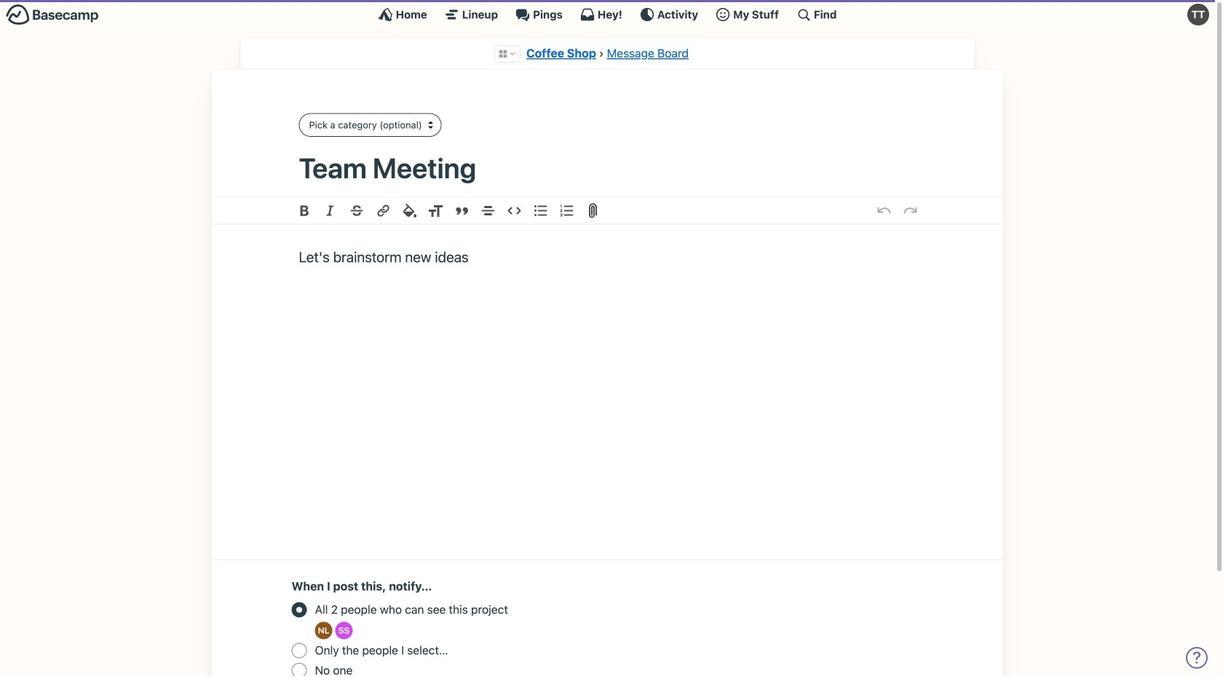 Task type: locate. For each thing, give the bounding box(es) containing it.
main element
[[0, 0, 1215, 28]]

Type a title… text field
[[299, 151, 916, 184]]

sarah silvers image
[[335, 622, 353, 640]]

terry turtle image
[[1188, 4, 1209, 25]]



Task type: describe. For each thing, give the bounding box(es) containing it.
keyboard shortcut: ⌘ + / image
[[797, 7, 811, 22]]

switch accounts image
[[6, 4, 99, 26]]

Write away… text field
[[255, 225, 960, 542]]

natalie lubich image
[[315, 622, 332, 640]]



Task type: vqa. For each thing, say whether or not it's contained in the screenshot.
Find popup button
no



